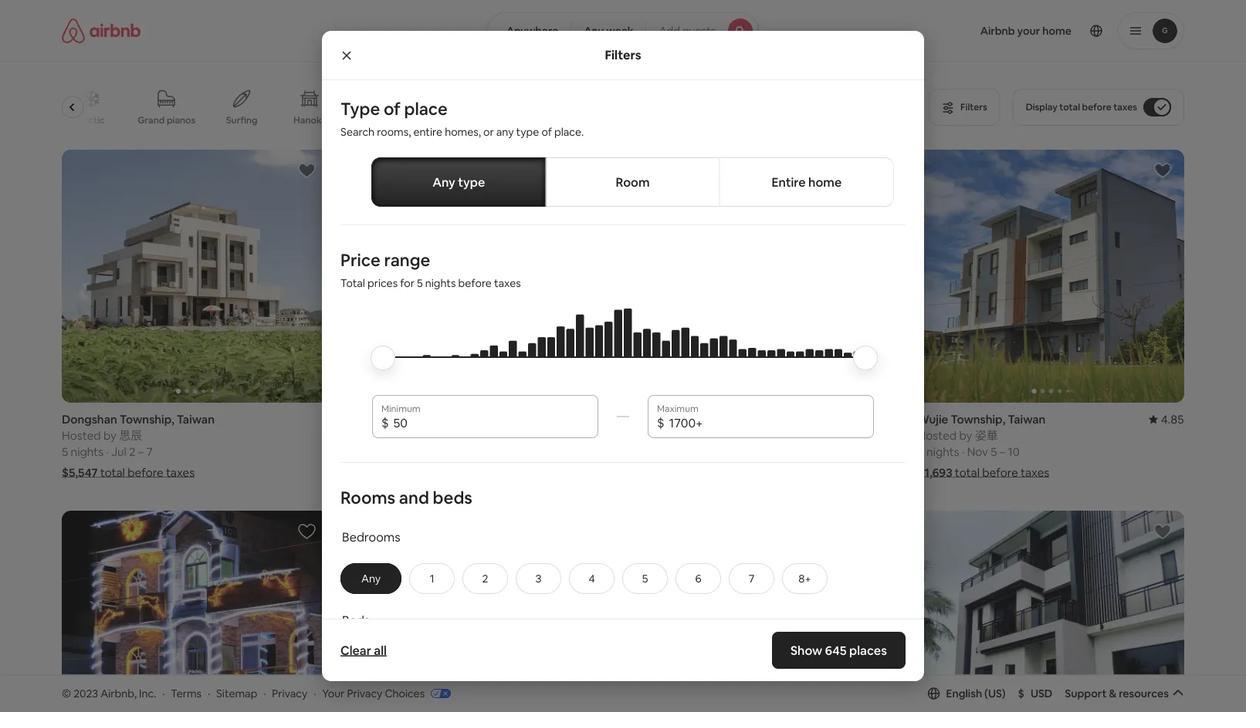 Task type: describe. For each thing, give the bounding box(es) containing it.
hosted for dongshan
[[62, 428, 101, 443]]

bedrooms
[[342, 529, 401, 545]]

before inside the wujie township, taiwan hosted by 姿華 5 nights · nov 5 – 10 $1,693 total before taxes
[[983, 465, 1018, 481]]

privacy inside your privacy choices link
[[347, 687, 383, 701]]

guests
[[683, 24, 716, 38]]

add to wishlist: chenggong township, taiwan image
[[298, 523, 316, 542]]

taxes inside button
[[1114, 101, 1138, 113]]

hosted for ren'ai
[[347, 428, 386, 443]]

anywhere
[[507, 24, 559, 38]]

rooms
[[341, 487, 396, 509]]

dongshan
[[62, 412, 117, 427]]

5 up '$1,693' on the bottom of the page
[[918, 445, 924, 460]]

· inside the wujie township, taiwan hosted by 姿華 5 nights · nov 5 – 10 $1,693 total before taxes
[[962, 445, 965, 460]]

2 inside dongshan township, taiwan hosted by 思辰 5 nights · jul 2 – 7 $5,547 total before taxes
[[129, 445, 136, 460]]

$ for $ text field
[[382, 415, 389, 431]]

2 inside 2 button
[[482, 572, 488, 586]]

add to wishlist: dongshan township, taiwan image
[[298, 161, 316, 180]]

1 horizontal spatial of
[[542, 125, 552, 139]]

$1,693
[[918, 465, 953, 481]]

nights inside price range total prices for 5 nights before taxes
[[425, 276, 456, 290]]

profile element
[[778, 0, 1185, 62]]

room button
[[545, 158, 720, 207]]

homes,
[[445, 125, 481, 139]]

any type button
[[371, 158, 546, 207]]

entire home
[[772, 174, 842, 190]]

any
[[496, 125, 514, 139]]

思辰
[[119, 428, 142, 443]]

clear
[[341, 643, 371, 659]]

clear all
[[341, 643, 387, 659]]

dongshan township, taiwan hosted by 思辰 5 nights · jul 2 – 7 $5,547 total before taxes
[[62, 412, 215, 481]]

by for 思辰
[[103, 428, 117, 443]]

surfing
[[227, 114, 258, 126]]

taiwan for xiulin township, taiwan hosted by 秀蘭
[[722, 412, 760, 427]]

type of place search rooms, entire homes, or any type of place.
[[341, 98, 584, 139]]

search
[[341, 125, 375, 139]]

nights for dongshan township, taiwan hosted by 思辰 5 nights · jul 2 – 7 $5,547 total before taxes
[[71, 445, 104, 460]]

ren'ai township, taiwan hosted by margaret 瑪格麗特
[[347, 412, 502, 443]]

inc.
[[139, 687, 156, 701]]

terms · sitemap · privacy ·
[[171, 687, 316, 701]]

7 inside button
[[749, 572, 755, 586]]

xiulin township, taiwan hosted by 秀蘭
[[632, 412, 760, 443]]

total for wujie township, taiwan hosted by 姿華 5 nights · nov 5 – 10 $1,693 total before taxes
[[955, 465, 980, 481]]

place
[[404, 98, 448, 120]]

&
[[1109, 687, 1117, 701]]

choices
[[385, 687, 425, 701]]

show 645 places link
[[772, 632, 906, 670]]

beds
[[433, 487, 473, 509]]

total for dongshan township, taiwan hosted by 思辰 5 nights · jul 2 – 7 $5,547 total before taxes
[[100, 465, 125, 481]]

hosted for xiulin
[[632, 428, 672, 443]]

tab list inside filters dialog
[[371, 158, 894, 207]]

your privacy choices
[[322, 687, 425, 701]]

english (us)
[[946, 687, 1006, 701]]

nights for wujie township, taiwan hosted by 姿華 5 nights · nov 5 – 10 $1,693 total before taxes
[[927, 445, 960, 460]]

filters
[[605, 47, 641, 63]]

or
[[483, 125, 494, 139]]

© 2023 airbnb, inc. ·
[[62, 687, 165, 701]]

sitemap link
[[216, 687, 257, 701]]

taxes inside the wujie township, taiwan hosted by 姿華 5 nights · nov 5 – 10 $1,693 total before taxes
[[1021, 465, 1050, 481]]

645
[[825, 643, 847, 659]]

$ text field
[[669, 415, 865, 431]]

show map button
[[572, 607, 674, 645]]

entire
[[414, 125, 443, 139]]

taiwan for dongshan township, taiwan hosted by 思辰 5 nights · jul 2 – 7 $5,547 total before taxes
[[177, 412, 215, 427]]

xiulin
[[632, 412, 662, 427]]

rooms,
[[377, 125, 411, 139]]

show for show map
[[588, 619, 615, 633]]

any button
[[341, 564, 402, 594]]

(us)
[[985, 687, 1006, 701]]

taxes inside price range total prices for 5 nights before taxes
[[494, 276, 521, 290]]

support & resources button
[[1065, 687, 1185, 701]]

show 645 places
[[791, 643, 887, 659]]

1 privacy from the left
[[272, 687, 308, 701]]

$ text field
[[393, 415, 589, 431]]

– for 10
[[1000, 445, 1006, 460]]

· right terms on the left of the page
[[208, 687, 210, 701]]

7 button
[[729, 564, 775, 594]]

1
[[430, 572, 434, 586]]

english
[[946, 687, 982, 701]]

township, for 秀蘭
[[665, 412, 719, 427]]

by for margaret
[[389, 428, 402, 443]]

5 button
[[622, 564, 668, 594]]

support & resources
[[1065, 687, 1169, 701]]

place.
[[554, 125, 584, 139]]

week
[[606, 24, 634, 38]]

hanoks
[[294, 114, 327, 126]]

shepherd's huts
[[425, 114, 494, 126]]

usd
[[1031, 687, 1053, 701]]

homes
[[558, 114, 588, 126]]

minsus
[[363, 114, 393, 126]]

type inside type of place search rooms, entire homes, or any type of place.
[[516, 125, 539, 139]]

anywhere button
[[487, 12, 572, 49]]

瑪格麗特
[[456, 428, 502, 443]]

any element
[[357, 572, 385, 586]]

add to wishlist: shoufeng township, taiwan image
[[1154, 523, 1172, 542]]

display total before taxes button
[[1013, 89, 1185, 126]]

4.85 out of 5 average rating image
[[1149, 412, 1185, 427]]

5 inside dongshan township, taiwan hosted by 思辰 5 nights · jul 2 – 7 $5,547 total before taxes
[[62, 445, 68, 460]]

township, for 姿華
[[951, 412, 1006, 427]]

arctic
[[78, 114, 105, 126]]

by for 姿華
[[959, 428, 973, 443]]

before inside price range total prices for 5 nights before taxes
[[458, 276, 492, 290]]

show for show 645 places
[[791, 643, 823, 659]]

8+
[[799, 572, 811, 586]]



Task type: locate. For each thing, give the bounding box(es) containing it.
hosted for wujie
[[918, 428, 957, 443]]

1 vertical spatial of
[[542, 125, 552, 139]]

2 – from the left
[[1000, 445, 1006, 460]]

grand pianos
[[138, 114, 196, 126]]

2 township, from the left
[[382, 412, 436, 427]]

0 vertical spatial 2
[[129, 445, 136, 460]]

1 vertical spatial 7
[[749, 572, 755, 586]]

0 horizontal spatial $
[[382, 415, 389, 431]]

5 inside button
[[642, 572, 648, 586]]

room
[[616, 174, 650, 190]]

· right inc.
[[162, 687, 165, 701]]

4
[[589, 572, 595, 586]]

airbnb,
[[101, 687, 137, 701]]

by inside the wujie township, taiwan hosted by 姿華 5 nights · nov 5 – 10 $1,693 total before taxes
[[959, 428, 973, 443]]

7 right jul
[[146, 445, 153, 460]]

1 horizontal spatial 7
[[749, 572, 755, 586]]

your privacy choices link
[[322, 687, 451, 702]]

$ right ren'ai
[[382, 415, 389, 431]]

any inside button
[[361, 572, 381, 586]]

by left 秀蘭
[[674, 428, 687, 443]]

5 up show map button
[[642, 572, 648, 586]]

5 right nov
[[991, 445, 997, 460]]

hosted down ren'ai
[[347, 428, 386, 443]]

none search field containing anywhere
[[487, 12, 759, 49]]

entire home button
[[720, 158, 894, 207]]

rooms and beds
[[341, 487, 473, 509]]

0 horizontal spatial privacy
[[272, 687, 308, 701]]

0 horizontal spatial show
[[588, 619, 615, 633]]

terms
[[171, 687, 202, 701]]

1 vertical spatial show
[[791, 643, 823, 659]]

terms link
[[171, 687, 202, 701]]

add guests
[[659, 24, 716, 38]]

home
[[809, 174, 842, 190]]

township, inside the wujie township, taiwan hosted by 姿華 5 nights · nov 5 – 10 $1,693 total before taxes
[[951, 412, 1006, 427]]

7 right 6 button
[[749, 572, 755, 586]]

6 button
[[676, 564, 721, 594]]

tab list
[[371, 158, 894, 207]]

4.95 out of 5 average rating image
[[864, 413, 899, 427]]

– for 7
[[138, 445, 144, 460]]

1 vertical spatial any
[[433, 174, 455, 190]]

1 horizontal spatial type
[[516, 125, 539, 139]]

1 horizontal spatial nights
[[425, 276, 456, 290]]

price
[[341, 249, 381, 271]]

$
[[382, 415, 389, 431], [657, 415, 665, 431], [1018, 687, 1025, 701]]

1 – from the left
[[138, 445, 144, 460]]

1 hosted from the left
[[62, 428, 101, 443]]

sitemap
[[216, 687, 257, 701]]

1 horizontal spatial $
[[657, 415, 665, 431]]

by inside xiulin township, taiwan hosted by 秀蘭
[[674, 428, 687, 443]]

1 horizontal spatial show
[[791, 643, 823, 659]]

nov
[[967, 445, 988, 460]]

before
[[1082, 101, 1112, 113], [458, 276, 492, 290], [128, 465, 163, 481], [983, 465, 1018, 481]]

type inside button
[[458, 174, 485, 190]]

nights up $5,547
[[71, 445, 104, 460]]

4 button
[[569, 564, 615, 594]]

2 right 1 button
[[482, 572, 488, 586]]

type down homes,
[[458, 174, 485, 190]]

2 right jul
[[129, 445, 136, 460]]

hosted inside dongshan township, taiwan hosted by 思辰 5 nights · jul 2 – 7 $5,547 total before taxes
[[62, 428, 101, 443]]

2
[[129, 445, 136, 460], [482, 572, 488, 586]]

by up jul
[[103, 428, 117, 443]]

1 horizontal spatial total
[[955, 465, 980, 481]]

0 horizontal spatial of
[[384, 98, 401, 120]]

taiwan for ren'ai township, taiwan hosted by margaret 瑪格麗特
[[439, 412, 477, 427]]

any inside button
[[584, 24, 604, 38]]

3 township, from the left
[[665, 412, 719, 427]]

hosted
[[62, 428, 101, 443], [347, 428, 386, 443], [632, 428, 672, 443], [918, 428, 957, 443]]

7
[[146, 445, 153, 460], [749, 572, 755, 586]]

0 horizontal spatial type
[[458, 174, 485, 190]]

taiwan inside 'ren'ai township, taiwan hosted by margaret 瑪格麗特'
[[439, 412, 477, 427]]

shepherd's
[[425, 114, 473, 126]]

5 inside price range total prices for 5 nights before taxes
[[417, 276, 423, 290]]

group
[[62, 77, 928, 137], [62, 150, 329, 403], [347, 150, 614, 403], [632, 150, 899, 403], [918, 150, 1185, 403], [62, 511, 329, 713], [347, 511, 614, 713], [632, 511, 899, 713], [918, 511, 1185, 713]]

total inside the wujie township, taiwan hosted by 姿華 5 nights · nov 5 – 10 $1,693 total before taxes
[[955, 465, 980, 481]]

any inside button
[[433, 174, 455, 190]]

show inside filters dialog
[[791, 643, 823, 659]]

hosted inside xiulin township, taiwan hosted by 秀蘭
[[632, 428, 672, 443]]

map
[[618, 619, 640, 633]]

by inside dongshan township, taiwan hosted by 思辰 5 nights · jul 2 – 7 $5,547 total before taxes
[[103, 428, 117, 443]]

privacy left the your
[[272, 687, 308, 701]]

2 horizontal spatial any
[[584, 24, 604, 38]]

· left jul
[[106, 445, 109, 460]]

any for week
[[584, 24, 604, 38]]

support
[[1065, 687, 1107, 701]]

2 horizontal spatial nights
[[927, 445, 960, 460]]

hosted inside 'ren'ai township, taiwan hosted by margaret 瑪格麗特'
[[347, 428, 386, 443]]

most stays cost more than $425 per night. image
[[385, 309, 862, 402]]

3
[[536, 572, 542, 586]]

4.85
[[1161, 412, 1185, 427]]

0 vertical spatial 7
[[146, 445, 153, 460]]

cycladic homes
[[519, 114, 588, 126]]

hosted down 'wujie'
[[918, 428, 957, 443]]

township, for margaret
[[382, 412, 436, 427]]

6
[[695, 572, 702, 586]]

$ left 秀蘭
[[657, 415, 665, 431]]

jul
[[111, 445, 127, 460]]

privacy right the your
[[347, 687, 383, 701]]

None search field
[[487, 12, 759, 49]]

0 horizontal spatial total
[[100, 465, 125, 481]]

0 horizontal spatial –
[[138, 445, 144, 460]]

tab list containing any type
[[371, 158, 894, 207]]

7 inside dongshan township, taiwan hosted by 思辰 5 nights · jul 2 – 7 $5,547 total before taxes
[[146, 445, 153, 460]]

2 button
[[463, 564, 508, 594]]

4 taiwan from the left
[[1008, 412, 1046, 427]]

8+ button
[[782, 564, 828, 594]]

– inside the wujie township, taiwan hosted by 姿華 5 nights · nov 5 – 10 $1,693 total before taxes
[[1000, 445, 1006, 460]]

taiwan inside dongshan township, taiwan hosted by 思辰 5 nights · jul 2 – 7 $5,547 total before taxes
[[177, 412, 215, 427]]

2 taiwan from the left
[[439, 412, 477, 427]]

hosted inside the wujie township, taiwan hosted by 姿華 5 nights · nov 5 – 10 $1,693 total before taxes
[[918, 428, 957, 443]]

township, up 姿華
[[951, 412, 1006, 427]]

beds
[[342, 613, 370, 628]]

3 button
[[516, 564, 561, 594]]

taiwan inside xiulin township, taiwan hosted by 秀蘭
[[722, 412, 760, 427]]

township, inside xiulin township, taiwan hosted by 秀蘭
[[665, 412, 719, 427]]

taiwan for wujie township, taiwan hosted by 姿華 5 nights · nov 5 – 10 $1,693 total before taxes
[[1008, 412, 1046, 427]]

5 up $5,547
[[62, 445, 68, 460]]

nights right for
[[425, 276, 456, 290]]

1 horizontal spatial –
[[1000, 445, 1006, 460]]

by left margaret
[[389, 428, 402, 443]]

$5,547
[[62, 465, 98, 481]]

– inside dongshan township, taiwan hosted by 思辰 5 nights · jul 2 – 7 $5,547 total before taxes
[[138, 445, 144, 460]]

– down 思辰
[[138, 445, 144, 460]]

clear all button
[[333, 636, 395, 666]]

show inside button
[[588, 619, 615, 633]]

1 horizontal spatial 2
[[482, 572, 488, 586]]

township, for 思辰
[[120, 412, 174, 427]]

$ for $ text box
[[657, 415, 665, 431]]

display
[[1026, 101, 1058, 113]]

1 township, from the left
[[120, 412, 174, 427]]

privacy
[[272, 687, 308, 701], [347, 687, 383, 701]]

hosted down the dongshan
[[62, 428, 101, 443]]

before inside dongshan township, taiwan hosted by 思辰 5 nights · jul 2 – 7 $5,547 total before taxes
[[128, 465, 163, 481]]

show left 645
[[791, 643, 823, 659]]

4 hosted from the left
[[918, 428, 957, 443]]

3 by from the left
[[674, 428, 687, 443]]

taxes inside dongshan township, taiwan hosted by 思辰 5 nights · jul 2 – 7 $5,547 total before taxes
[[166, 465, 195, 481]]

any week
[[584, 24, 634, 38]]

taiwan
[[177, 412, 215, 427], [439, 412, 477, 427], [722, 412, 760, 427], [1008, 412, 1046, 427]]

4 township, from the left
[[951, 412, 1006, 427]]

· left privacy "link"
[[264, 687, 266, 701]]

type right any
[[516, 125, 539, 139]]

8+ element
[[799, 572, 811, 586]]

total inside dongshan township, taiwan hosted by 思辰 5 nights · jul 2 – 7 $5,547 total before taxes
[[100, 465, 125, 481]]

grand
[[138, 114, 165, 126]]

1 horizontal spatial privacy
[[347, 687, 383, 701]]

entire
[[772, 174, 806, 190]]

privacy link
[[272, 687, 308, 701]]

wujie township, taiwan hosted by 姿華 5 nights · nov 5 – 10 $1,693 total before taxes
[[918, 412, 1050, 481]]

©
[[62, 687, 71, 701]]

0 horizontal spatial 2
[[129, 445, 136, 460]]

by
[[103, 428, 117, 443], [389, 428, 402, 443], [674, 428, 687, 443], [959, 428, 973, 443]]

your
[[322, 687, 345, 701]]

township, inside dongshan township, taiwan hosted by 思辰 5 nights · jul 2 – 7 $5,547 total before taxes
[[120, 412, 174, 427]]

秀蘭
[[690, 428, 713, 443]]

2 vertical spatial any
[[361, 572, 381, 586]]

3 taiwan from the left
[[722, 412, 760, 427]]

2 horizontal spatial total
[[1060, 101, 1080, 113]]

taiwan inside the wujie township, taiwan hosted by 姿華 5 nights · nov 5 – 10 $1,693 total before taxes
[[1008, 412, 1046, 427]]

· left nov
[[962, 445, 965, 460]]

ren'ai
[[347, 412, 379, 427]]

any down 'bedrooms'
[[361, 572, 381, 586]]

1 button
[[409, 564, 455, 594]]

township, inside 'ren'ai township, taiwan hosted by margaret 瑪格麗特'
[[382, 412, 436, 427]]

2 privacy from the left
[[347, 687, 383, 701]]

type
[[516, 125, 539, 139], [458, 174, 485, 190]]

5 right for
[[417, 276, 423, 290]]

total
[[1060, 101, 1080, 113], [100, 465, 125, 481], [955, 465, 980, 481]]

before down 思辰
[[128, 465, 163, 481]]

township, up 秀蘭
[[665, 412, 719, 427]]

by inside 'ren'ai township, taiwan hosted by margaret 瑪格麗特'
[[389, 428, 402, 443]]

total down nov
[[955, 465, 980, 481]]

of left place.
[[542, 125, 552, 139]]

hosted down xiulin
[[632, 428, 672, 443]]

places
[[850, 643, 887, 659]]

0 horizontal spatial 7
[[146, 445, 153, 460]]

姿華
[[975, 428, 998, 443]]

· inside dongshan township, taiwan hosted by 思辰 5 nights · jul 2 – 7 $5,547 total before taxes
[[106, 445, 109, 460]]

by for 秀蘭
[[674, 428, 687, 443]]

3 hosted from the left
[[632, 428, 672, 443]]

show map
[[588, 619, 640, 633]]

0 vertical spatial show
[[588, 619, 615, 633]]

add to wishlist: wujie township, taiwan image
[[1154, 161, 1172, 180]]

cycladic
[[519, 114, 556, 126]]

1 by from the left
[[103, 428, 117, 443]]

1 vertical spatial type
[[458, 174, 485, 190]]

2 hosted from the left
[[347, 428, 386, 443]]

by up nov
[[959, 428, 973, 443]]

1 horizontal spatial any
[[433, 174, 455, 190]]

prices
[[368, 276, 398, 290]]

2 horizontal spatial $
[[1018, 687, 1025, 701]]

range
[[384, 249, 430, 271]]

$ usd
[[1018, 687, 1053, 701]]

huts
[[475, 114, 494, 126]]

0 vertical spatial any
[[584, 24, 604, 38]]

show left map
[[588, 619, 615, 633]]

township, up margaret
[[382, 412, 436, 427]]

township, up 思辰
[[120, 412, 174, 427]]

before right display
[[1082, 101, 1112, 113]]

total down jul
[[100, 465, 125, 481]]

1 taiwan from the left
[[177, 412, 215, 427]]

total right display
[[1060, 101, 1080, 113]]

nights inside the wujie township, taiwan hosted by 姿華 5 nights · nov 5 – 10 $1,693 total before taxes
[[927, 445, 960, 460]]

0 horizontal spatial any
[[361, 572, 381, 586]]

– left 10
[[1000, 445, 1006, 460]]

price range total prices for 5 nights before taxes
[[341, 249, 521, 290]]

english (us) button
[[928, 687, 1006, 701]]

all
[[374, 643, 387, 659]]

before inside button
[[1082, 101, 1112, 113]]

and
[[399, 487, 429, 509]]

group containing shepherd's huts
[[62, 77, 928, 137]]

0 vertical spatial type
[[516, 125, 539, 139]]

1 vertical spatial 2
[[482, 572, 488, 586]]

total inside button
[[1060, 101, 1080, 113]]

any left week
[[584, 24, 604, 38]]

any for type
[[433, 174, 455, 190]]

· left the your
[[314, 687, 316, 701]]

0 vertical spatial of
[[384, 98, 401, 120]]

show
[[588, 619, 615, 633], [791, 643, 823, 659]]

filters dialog
[[322, 31, 924, 713]]

nights inside dongshan township, taiwan hosted by 思辰 5 nights · jul 2 – 7 $5,547 total before taxes
[[71, 445, 104, 460]]

township,
[[120, 412, 174, 427], [382, 412, 436, 427], [665, 412, 719, 427], [951, 412, 1006, 427]]

of up rooms, in the left top of the page
[[384, 98, 401, 120]]

nights up '$1,693' on the bottom of the page
[[927, 445, 960, 460]]

$ left usd
[[1018, 687, 1025, 701]]

10
[[1008, 445, 1020, 460]]

4 by from the left
[[959, 428, 973, 443]]

add guests button
[[646, 12, 759, 49]]

resources
[[1119, 687, 1169, 701]]

before down 10
[[983, 465, 1018, 481]]

0 horizontal spatial nights
[[71, 445, 104, 460]]

before right for
[[458, 276, 492, 290]]

2 by from the left
[[389, 428, 402, 443]]

–
[[138, 445, 144, 460], [1000, 445, 1006, 460]]

2023
[[74, 687, 98, 701]]

any down entire
[[433, 174, 455, 190]]

4.86 out of 5 average rating image
[[578, 412, 614, 427]]

taxes
[[1114, 101, 1138, 113], [494, 276, 521, 290], [166, 465, 195, 481], [1021, 465, 1050, 481]]

total
[[341, 276, 365, 290]]



Task type: vqa. For each thing, say whether or not it's contained in the screenshot.
the Switch to hosting
no



